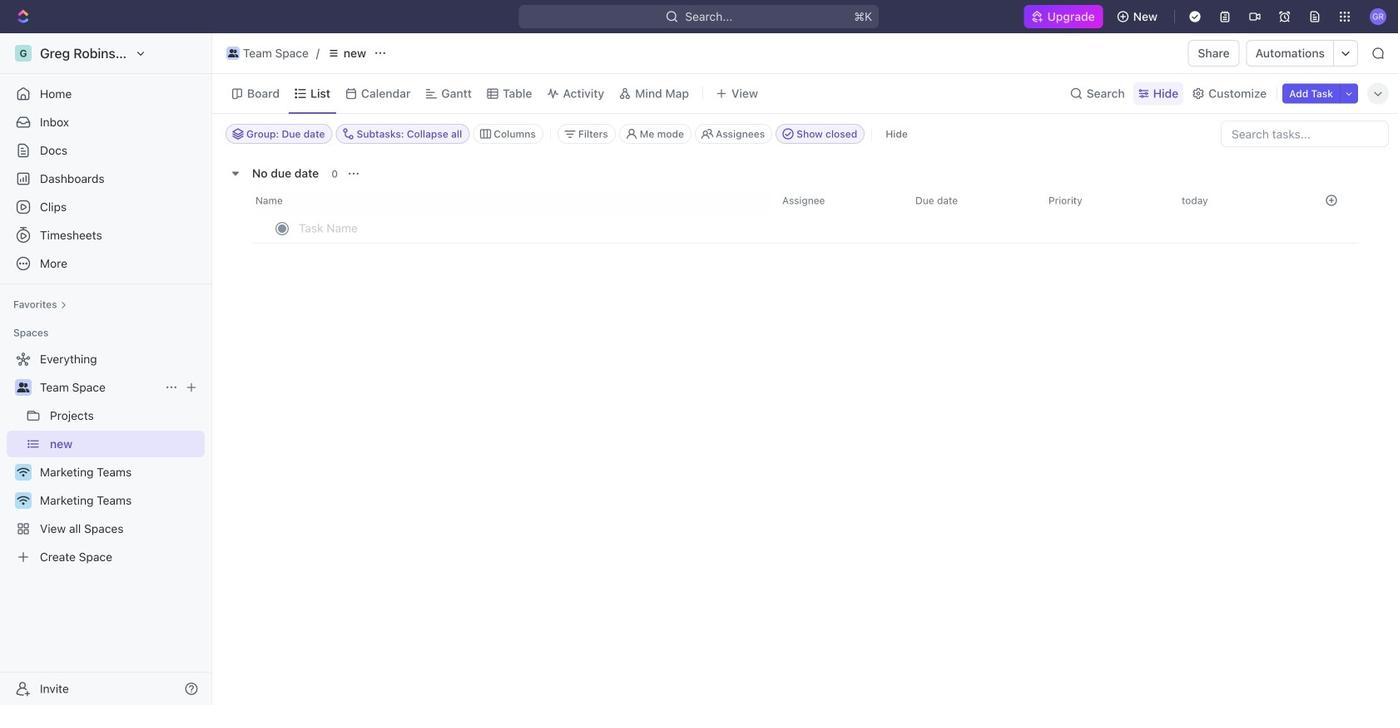 Task type: vqa. For each thing, say whether or not it's contained in the screenshot.
Tracking's Enable Clickapp
no



Task type: describe. For each thing, give the bounding box(es) containing it.
wifi image
[[17, 468, 30, 478]]

0 vertical spatial user group image
[[228, 49, 238, 57]]

tree inside sidebar navigation
[[7, 346, 205, 571]]

sidebar navigation
[[0, 33, 216, 706]]



Task type: locate. For each thing, give the bounding box(es) containing it.
1 horizontal spatial user group image
[[228, 49, 238, 57]]

wifi image
[[17, 496, 30, 506]]

0 horizontal spatial user group image
[[17, 383, 30, 393]]

Task Name text field
[[299, 215, 785, 241]]

Search tasks... text field
[[1222, 122, 1388, 146]]

user group image
[[228, 49, 238, 57], [17, 383, 30, 393]]

user group image inside sidebar navigation
[[17, 383, 30, 393]]

tree
[[7, 346, 205, 571]]

greg robinson's workspace, , element
[[15, 45, 32, 62]]

1 vertical spatial user group image
[[17, 383, 30, 393]]



